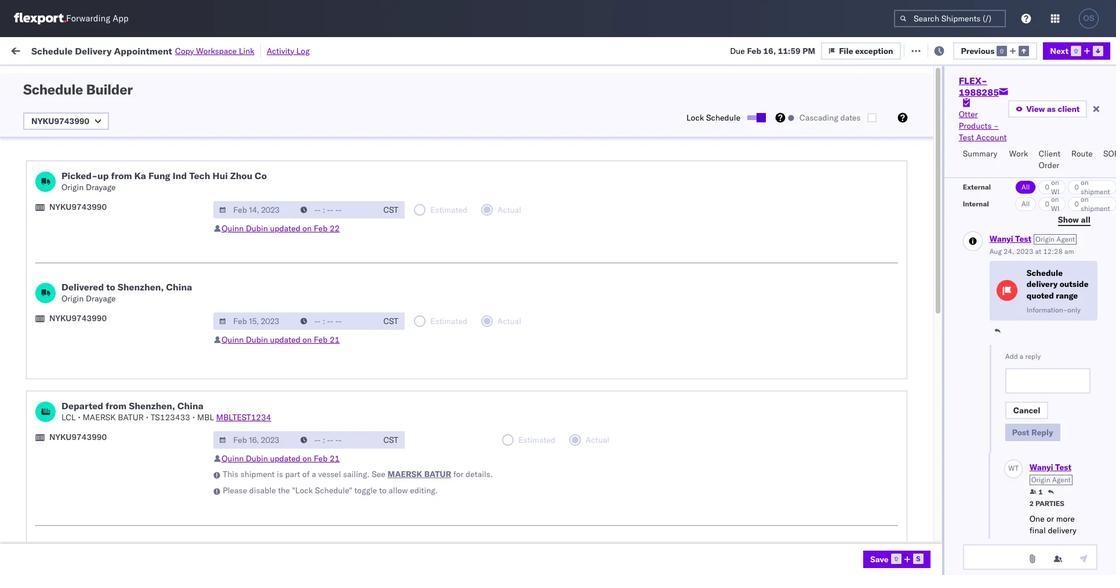 Task type: locate. For each thing, give the bounding box(es) containing it.
otter products - test account link
[[959, 108, 1008, 143]]

test 20 wi team assignment down parties
[[1010, 515, 1111, 525]]

2 schedule pickup from los angeles, ca link from the top
[[27, 227, 165, 250]]

0 on shipment up all at the right of the page
[[1075, 195, 1110, 213]]

international left b.v
[[635, 540, 682, 551]]

2 11:59 pm pst, mar 2, 2023 from the top
[[187, 464, 293, 474]]

3 dubin from the top
[[246, 453, 268, 464]]

9 ca from the top
[[27, 469, 38, 479]]

3 bicu1234565, demu1232567 from the top
[[790, 489, 908, 499]]

1988285 up otter products - test account link
[[959, 86, 999, 98]]

2 vertical spatial cst
[[383, 435, 398, 445]]

9:30
[[187, 336, 204, 346]]

at inside wanyi test origin agent aug 24, 2023 at 12:28 am
[[1035, 247, 1041, 256]]

wanyi inside wanyi test origin agent
[[1030, 462, 1053, 472]]

1988285 down 2006134
[[740, 132, 776, 142]]

origin up 1
[[1031, 475, 1050, 484]]

1 vertical spatial work
[[1009, 148, 1028, 159]]

ca for schedule pickup from los angeles, ca link corresponding to second schedule pickup from los angeles, ca button from the bottom
[[27, 443, 38, 454]]

0 vertical spatial outside
[[1060, 279, 1089, 290]]

mmm d, yyyy text field up 'quinn dubin updated on feb 22'
[[213, 201, 296, 219]]

1 drayage from the top
[[86, 182, 116, 192]]

2,
[[263, 438, 271, 448], [263, 464, 271, 474], [263, 489, 271, 499]]

4 ca from the top
[[27, 290, 38, 301]]

12:30 up "tech"
[[187, 157, 209, 168]]

: left no
[[269, 72, 272, 80]]

team up view as client
[[1049, 81, 1067, 91]]

0 vertical spatial all button
[[1015, 180, 1036, 194]]

test for 1st schedule delivery appointment link from the top
[[1010, 81, 1024, 91]]

4 confirm from the top
[[27, 361, 56, 371]]

a right add
[[1020, 352, 1024, 360]]

nyku9743990 inside button
[[31, 116, 89, 126]]

1 wi from the top
[[1038, 81, 1046, 91]]

1 wi from the top
[[1051, 187, 1060, 196]]

lcl
[[381, 132, 395, 142], [381, 234, 395, 244], [381, 259, 395, 270], [61, 412, 76, 423]]

origin inside the picked-up from ka fung ind tech hui zhou co origin drayage
[[61, 182, 84, 192]]

wanyi right 't' on the right bottom of page
[[1030, 462, 1053, 472]]

appointment for third schedule delivery appointment link from the top of the page
[[95, 259, 143, 269]]

message
[[156, 45, 189, 55]]

quoted down dates
[[1030, 560, 1055, 570]]

1 vertical spatial mawb1234
[[865, 183, 910, 193]]

file
[[918, 45, 932, 55], [839, 46, 853, 56]]

2 vertical spatial am
[[211, 540, 225, 551]]

2 vertical spatial 20
[[1026, 515, 1036, 525]]

1 horizontal spatial products
[[959, 121, 992, 131]]

quinn dubin updated on feb 21 button up is
[[222, 453, 340, 464]]

3 air from the top
[[355, 387, 365, 397]]

0 on wi down order at the right
[[1045, 178, 1060, 196]]

12 resize handle column header from the left
[[1087, 90, 1100, 575]]

1 schedule pickup from los angeles, ca from the top
[[27, 126, 156, 148]]

None text field
[[1005, 368, 1091, 393], [963, 544, 1098, 570], [1005, 368, 1091, 393], [963, 544, 1098, 570]]

maersk inside departed from shenzhen, china lcl • maersk batur • ts123433 • mbl mbltest1234
[[83, 412, 116, 423]]

ts123433
[[151, 412, 190, 423]]

confirm pickup from los angeles, ca link for 11:59
[[27, 304, 165, 327]]

updated for co
[[270, 223, 300, 234]]

los for fifth schedule pickup from los angeles, ca button from the top
[[109, 457, 122, 468]]

1 resize handle column header from the left
[[166, 90, 180, 575]]

on for 12:00 pm pst, feb 20, 2023
[[605, 208, 617, 219]]

confirm inside button
[[27, 361, 56, 371]]

schedule pickup from los angeles, ca for third schedule pickup from los angeles, ca button from the bottom
[[27, 279, 156, 301]]

4 schedule pickup from los angeles, ca from the top
[[27, 406, 156, 428]]

3 schedule pickup from los angeles, ca button from the top
[[27, 278, 165, 302]]

the up transit
[[1059, 548, 1071, 559]]

actions
[[1073, 95, 1097, 103]]

1 vertical spatial wanyi test button
[[1030, 462, 1072, 472]]

outside up range
[[1060, 279, 1089, 290]]

from inside schedule pickup from los angeles international airport
[[90, 151, 107, 161]]

1 horizontal spatial exception
[[934, 45, 972, 55]]

0 vertical spatial test
[[1010, 81, 1024, 91]]

2 vertical spatial 21,
[[262, 285, 275, 295]]

flex-1977428 button
[[697, 257, 778, 273], [697, 257, 778, 273]]

demu1232567 for schedule pickup from los angeles, ca link corresponding to second schedule pickup from los angeles, ca button from the bottom
[[849, 438, 908, 448]]

confirm delivery link
[[27, 360, 88, 372]]

2 ca from the top
[[27, 137, 38, 148]]

editing.
[[410, 485, 438, 496]]

shipment
[[1081, 187, 1110, 196], [1081, 204, 1110, 213], [240, 469, 275, 479]]

work
[[33, 42, 63, 58]]

am
[[206, 336, 220, 346], [206, 387, 220, 397], [211, 540, 225, 551]]

1 vertical spatial to
[[379, 485, 387, 496]]

1988285 for flex- 1988285
[[959, 86, 999, 98]]

all for external
[[1021, 183, 1030, 191]]

12:30 pm pst, feb 17, 2023 for schedule delivery appointment
[[187, 183, 297, 193]]

12:30 pm pst, feb 17, 2023 down zhou
[[187, 183, 297, 193]]

6 ocean from the top
[[355, 464, 379, 474]]

3 2, from the top
[[263, 489, 271, 499]]

flex- for flex-2097290
[[715, 540, 740, 551]]

2 dubin from the top
[[246, 335, 268, 345]]

1 vertical spatial confirm pickup from los angeles, ca link
[[27, 304, 165, 327]]

0 vertical spatial wi
[[1051, 187, 1060, 196]]

1 vertical spatial flxt00001977428a
[[865, 259, 945, 270]]

1 schedule pickup from los angeles, ca button from the top
[[27, 125, 165, 149]]

origin inside wanyi test origin agent aug 24, 2023 at 12:28 am
[[1036, 235, 1055, 243]]

MMM D, YYYY text field
[[213, 201, 296, 219], [213, 431, 296, 449]]

vietnam
[[430, 208, 460, 219], [430, 387, 460, 397]]

3 quinn from the top
[[222, 453, 244, 464]]

quinn for co
[[222, 223, 244, 234]]

2 ocean fcl from the top
[[355, 438, 395, 448]]

1 vertical spatial quinn dubin updated on feb 21 button
[[222, 453, 340, 464]]

snoozed : no
[[242, 72, 284, 80]]

0 vertical spatial shipment
[[1081, 187, 1110, 196]]

0 on wi for external
[[1045, 178, 1060, 196]]

schedule delivery appointment for 1st schedule delivery appointment link from the top
[[27, 80, 143, 91]]

all up wanyi test origin agent aug 24, 2023 at 12:28 am
[[1021, 199, 1030, 208]]

1 vertical spatial updated
[[270, 335, 300, 345]]

3 updated from the top
[[270, 453, 300, 464]]

ocean for "confirm pickup from los angeles, ca" button corresponding to 11:59 pm pst, feb 23, 2023
[[355, 310, 379, 321]]

outside inside one or more final delivery dates are outside the quoted transit
[[1030, 548, 1057, 559]]

1 confirm pickup from los angeles, ca button from the top
[[27, 99, 165, 124]]

los inside schedule pickup from los angeles international airport
[[109, 151, 122, 161]]

demu1232567
[[849, 438, 908, 448], [849, 463, 908, 474], [849, 489, 908, 499], [849, 514, 908, 525]]

drayage inside the picked-up from ka fung ind tech hui zhou co origin drayage
[[86, 182, 116, 192]]

origin inside wanyi test origin agent
[[1031, 475, 1050, 484]]

2 -- : -- -- text field from the top
[[295, 431, 377, 449]]

1 demu1232567 from the top
[[849, 438, 908, 448]]

-- : -- -- text field
[[295, 201, 377, 219]]

wanyi inside wanyi test origin agent aug 24, 2023 at 12:28 am
[[990, 234, 1013, 244]]

3 schedule delivery appointment button from the top
[[27, 258, 143, 271]]

5 schedule pickup from los angeles, ca from the top
[[27, 432, 156, 454]]

confirm pickup from los angeles, ca button down builder on the left of the page
[[27, 99, 165, 124]]

team down parties
[[1049, 515, 1067, 525]]

21 for departed from shenzhen, china
[[330, 453, 340, 464]]

outside
[[1060, 279, 1089, 290], [1030, 548, 1057, 559]]

ca for confirm pickup from los angeles, ca link for 9:30
[[27, 341, 38, 352]]

1 vertical spatial dubin
[[246, 335, 268, 345]]

drayage down delivered
[[86, 293, 116, 304]]

work,
[[123, 72, 141, 80]]

wi up show on the right
[[1051, 204, 1060, 213]]

this shipment is part of a vessel sailing. see maersk batur for details.
[[223, 469, 493, 479]]

1 vertical spatial -- : -- -- text field
[[295, 431, 377, 449]]

2 horizontal spatial otter
[[959, 109, 978, 119]]

7:30 pm pst, feb 21, 2023 up the 11:59 pm pst, feb 21, 2023 at left
[[187, 259, 292, 270]]

the down is
[[278, 485, 290, 496]]

cst
[[383, 205, 398, 215], [383, 316, 398, 326], [383, 435, 398, 445]]

confirm pickup from los angeles, ca link down builder on the left of the page
[[27, 99, 165, 123]]

12:30 for schedule delivery appointment
[[187, 183, 209, 193]]

cst for co
[[383, 205, 398, 215]]

maersk up allow on the left of page
[[388, 469, 422, 479]]

all button for external
[[1015, 180, 1036, 194]]

cancel
[[1013, 405, 1040, 415]]

work
[[127, 45, 147, 55], [1009, 148, 1028, 159]]

2, right please
[[263, 489, 271, 499]]

1 vertical spatial delivery
[[1048, 525, 1077, 535]]

2 schedule delivery appointment from the top
[[27, 182, 143, 193]]

pickup for schedule pickup from los angeles international airport button
[[63, 151, 88, 161]]

wanyi test origin agent aug 24, 2023 at 12:28 am
[[990, 234, 1075, 256]]

all button up wanyi test origin agent aug 24, 2023 at 12:28 am
[[1015, 197, 1036, 211]]

16, right due
[[763, 46, 776, 56]]

12:30 pm pst, feb 17, 2023 up zhou
[[187, 157, 297, 168]]

toggle
[[354, 485, 377, 496]]

agent inside wanyi test origin agent
[[1052, 475, 1071, 484]]

dubin down mmm d, yyyy text field
[[246, 335, 268, 345]]

11:59 pm pst, mar 2, 2023 down 11:59 pm pst, feb 27, 2023
[[187, 438, 293, 448]]

0 horizontal spatial mbltest1234
[[216, 412, 271, 423]]

1 vertical spatial shipment
[[1081, 204, 1110, 213]]

0 vertical spatial bookings test consignee
[[506, 310, 598, 321]]

1 vertical spatial quinn
[[222, 335, 244, 345]]

0 vertical spatial for
[[111, 72, 121, 80]]

quinn dubin updated on feb 21 for delivered to shenzhen, china
[[222, 335, 340, 345]]

forwarding
[[66, 13, 110, 24]]

mbl/mawb
[[865, 95, 905, 103]]

bicu1234565, demu1232567
[[790, 438, 908, 448], [790, 463, 908, 474], [790, 489, 908, 499], [790, 514, 908, 525]]

0 horizontal spatial international
[[27, 163, 74, 173]]

account inside otter products - test account
[[976, 132, 1007, 143]]

2 schedule pickup from los angeles, ca button from the top
[[27, 227, 165, 251]]

otter
[[959, 109, 978, 119], [506, 132, 525, 142], [581, 132, 600, 142]]

forwarding app
[[66, 13, 129, 24]]

shenzhen, inside departed from shenzhen, china lcl • maersk batur • ts123433 • mbl mbltest1234
[[129, 400, 175, 412]]

0 vertical spatial -- : -- -- text field
[[295, 313, 377, 330]]

2, for schedule pickup from los angeles, ca link corresponding to second schedule pickup from los angeles, ca button from the bottom
[[263, 438, 271, 448]]

shenzhen, for from
[[129, 400, 175, 412]]

2 schedule delivery appointment link from the top
[[27, 182, 143, 193]]

2 test 20 wi team assignment from the top
[[1010, 489, 1111, 499]]

1 horizontal spatial honeywell
[[581, 259, 619, 270]]

7:30 pm pst, feb 21, 2023 down "12:00 pm pst, feb 20, 2023"
[[187, 234, 292, 244]]

up
[[97, 170, 109, 181]]

0 horizontal spatial of
[[77, 386, 84, 397]]

wi down order at the right
[[1051, 187, 1060, 196]]

thailand
[[430, 157, 462, 168]]

exception down search shipments (/) text field
[[934, 45, 972, 55]]

20 up operator
[[1026, 81, 1036, 91]]

11:59 up "tech"
[[187, 132, 209, 142]]

wanyi test button up aug
[[990, 234, 1031, 244]]

next
[[1050, 46, 1069, 56]]

0 vertical spatial products
[[959, 121, 992, 131]]

test 20 wi team assignment down wanyi test origin agent
[[1010, 489, 1111, 499]]

20 for third schedule delivery appointment link from the bottom
[[1026, 489, 1036, 499]]

0 horizontal spatial work
[[127, 45, 147, 55]]

all down work button
[[1021, 183, 1030, 191]]

1 vertical spatial quinn dubin updated on feb 21
[[222, 453, 340, 464]]

to inside the delivered to shenzhen, china origin drayage
[[106, 281, 115, 293]]

• left "mbl" at the left
[[192, 412, 195, 423]]

1 21 from the top
[[330, 335, 340, 345]]

flex- for flex-2150210
[[715, 387, 740, 397]]

a left vessel
[[312, 469, 316, 479]]

vietnam for 9:00 am pst, feb 25, 2023
[[430, 387, 460, 397]]

on
[[605, 208, 617, 219], [605, 387, 617, 397], [680, 387, 692, 397]]

20 left 1
[[1026, 489, 1036, 499]]

shenzhen, up ts123433
[[129, 400, 175, 412]]

flexport. image
[[14, 13, 66, 24]]

internal
[[963, 199, 989, 208]]

of inside button
[[77, 386, 84, 397]]

2 vertical spatial quinn
[[222, 453, 244, 464]]

0 vertical spatial ocean lcl
[[355, 132, 395, 142]]

: for status
[[84, 72, 86, 80]]

1 confirm pickup from los angeles, ca from the top
[[27, 100, 152, 122]]

4 air from the top
[[355, 540, 365, 551]]

los for 5th schedule pickup from los angeles, ca button from the bottom of the page
[[109, 126, 122, 136]]

pickup for "confirm pickup from los angeles, ca" button corresponding to 11:59 pm pst, feb 23, 2023
[[58, 304, 83, 315]]

schedule pickup from los angeles, ca for second schedule pickup from los angeles, ca button from the top
[[27, 228, 156, 250]]

2 vertical spatial 2,
[[263, 489, 271, 499]]

17, down co
[[262, 183, 275, 193]]

drayage
[[86, 182, 116, 192], [86, 293, 116, 304]]

8 resize handle column header from the left
[[770, 90, 784, 575]]

schedule pickup from los angeles, ca link for fifth schedule pickup from los angeles, ca button from the top
[[27, 457, 165, 480]]

test inside wanyi test origin agent aug 24, 2023 at 12:28 am
[[1015, 234, 1031, 244]]

previous
[[961, 46, 995, 56]]

0 vertical spatial maersk
[[83, 412, 116, 423]]

upload customs clearance documents button
[[27, 201, 165, 226]]

0 on shipment down the route button
[[1075, 178, 1110, 196]]

upload
[[27, 202, 53, 212], [27, 386, 53, 397]]

mmm d, yyyy text field down the mbltest1234 'button'
[[213, 431, 296, 449]]

5 schedule delivery appointment button from the top
[[27, 513, 143, 526]]

schedule
[[31, 45, 73, 57], [27, 80, 61, 91], [23, 81, 83, 98], [706, 112, 740, 123], [27, 126, 61, 136], [27, 151, 61, 161], [27, 182, 61, 193], [27, 228, 61, 238], [27, 259, 61, 269], [1027, 268, 1063, 278], [27, 279, 61, 289], [27, 406, 61, 417], [27, 432, 61, 442], [27, 457, 61, 468], [27, 488, 61, 499], [27, 514, 61, 524], [27, 539, 61, 550]]

1 horizontal spatial work
[[1009, 148, 1028, 159]]

snoozed
[[242, 72, 269, 80]]

25,
[[258, 387, 270, 397]]

updated down '23,'
[[270, 335, 300, 345]]

confirm pickup from los angeles, ca link up "confirm delivery" link
[[27, 329, 165, 352]]

3 flxt00001977428a from the top
[[865, 336, 945, 346]]

1 vertical spatial am
[[206, 387, 220, 397]]

0 vertical spatial 16,
[[763, 46, 776, 56]]

import work
[[98, 45, 147, 55]]

angeles, for 5th schedule pickup from los angeles, ca button from the bottom of the page
[[124, 126, 156, 136]]

flxt00001977428a
[[865, 234, 945, 244], [865, 259, 945, 270], [865, 336, 945, 346]]

fung
[[148, 170, 170, 181]]

1 : from the left
[[84, 72, 86, 80]]

resize handle column header
[[166, 90, 180, 575], [295, 90, 308, 575], [335, 90, 349, 575], [410, 90, 424, 575], [486, 90, 500, 575], [561, 90, 575, 575], [677, 90, 691, 575], [770, 90, 784, 575], [845, 90, 859, 575], [990, 90, 1004, 575], [1066, 90, 1080, 575], [1087, 90, 1100, 575]]

upload left proof
[[27, 386, 53, 397]]

test 20 wi team assignment up view as client
[[1010, 81, 1111, 91]]

1 vertical spatial ocean lcl
[[355, 234, 395, 244]]

7 resize handle column header from the left
[[677, 90, 691, 575]]

view as client
[[1026, 104, 1080, 114]]

0 vertical spatial a
[[1020, 352, 1024, 360]]

upload up documents
[[27, 202, 53, 212]]

0 horizontal spatial 16,
[[262, 132, 275, 142]]

2 confirm pickup from los angeles, ca from the top
[[27, 304, 152, 326]]

2 test from the top
[[1010, 489, 1024, 499]]

11:59 pm pst, mar 2, 2023 up please
[[187, 464, 293, 474]]

1 fcl from the top
[[381, 310, 395, 321]]

test inside wanyi test origin agent
[[1055, 462, 1072, 472]]

origin down delivered
[[61, 293, 84, 304]]

schedule pickup from los angeles, ca for second schedule pickup from los angeles, ca button from the bottom
[[27, 432, 156, 454]]

4 fcl from the top
[[381, 489, 395, 499]]

quinn dubin updated on feb 21 button for departed from shenzhen, china
[[222, 453, 340, 464]]

4 schedule delivery appointment button from the top
[[27, 488, 143, 501]]

12:30 down "tech"
[[187, 183, 209, 193]]

demo
[[538, 438, 560, 448]]

1 vertical spatial confirm pickup from los angeles, ca
[[27, 304, 152, 326]]

1 test 20 wi team assignment from the top
[[1010, 81, 1111, 91]]

1 vertical spatial wi
[[1038, 489, 1046, 499]]

1 vertical spatial confirm pickup from los angeles, ca button
[[27, 304, 165, 328]]

bookings test consignee
[[506, 310, 598, 321], [581, 438, 673, 448]]

1 confirm pickup from los angeles, ca link from the top
[[27, 99, 165, 123]]

team
[[1049, 81, 1067, 91], [1049, 489, 1067, 499], [1049, 515, 1067, 525]]

1 vertical spatial 12:30 pm pst, feb 17, 2023
[[187, 183, 297, 193]]

1 mmm d, yyyy text field from the top
[[213, 201, 296, 219]]

origin up 12:28
[[1036, 235, 1055, 243]]

pickup inside schedule pickup from los angeles international airport
[[63, 151, 88, 161]]

2 updated from the top
[[270, 335, 300, 345]]

for left details.
[[453, 469, 464, 479]]

1 vertical spatial mbltest1234
[[216, 412, 271, 423]]

test 20 wi team assignment for third schedule delivery appointment link from the bottom
[[1010, 489, 1111, 499]]

1 vertical spatial drayage
[[86, 293, 116, 304]]

assignment up more
[[1069, 489, 1111, 499]]

quinn dubin updated on feb 21
[[222, 335, 340, 345], [222, 453, 340, 464]]

flex- for flex-1988285
[[715, 132, 740, 142]]

1 all from the top
[[1021, 183, 1030, 191]]

6 resize handle column header from the left
[[561, 90, 575, 575]]

0 vertical spatial quinn dubin updated on feb 21
[[222, 335, 340, 345]]

at left link
[[231, 45, 238, 55]]

1 vertical spatial 17,
[[262, 183, 275, 193]]

11:59 left please
[[187, 489, 209, 499]]

maersk down departed at the bottom left
[[83, 412, 116, 423]]

0 vertical spatial 7:30 pm pst, feb 21, 2023
[[187, 234, 292, 244]]

1 vertical spatial wanyi
[[1030, 462, 1053, 472]]

flexport demo consignee
[[506, 438, 601, 448]]

6 schedule delivery appointment from the top
[[27, 539, 143, 550]]

mawb1234 for schedule pickup from los angeles international airport
[[865, 157, 910, 168]]

2 confirm pickup from los angeles, ca link from the top
[[27, 304, 165, 327]]

2 air from the top
[[355, 208, 365, 219]]

12:30 for schedule pickup from los angeles international airport
[[187, 157, 209, 168]]

2023 inside wanyi test origin agent aug 24, 2023 at 12:28 am
[[1016, 247, 1033, 256]]

the inside one or more final delivery dates are outside the quoted transit
[[1059, 548, 1071, 559]]

progress
[[182, 72, 211, 80]]

or
[[1047, 513, 1054, 524]]

017482927423 for 9:00 am pst, feb 25, 2023
[[865, 387, 925, 397]]

2 vertical spatial 11:59 pm pst, mar 2, 2023
[[187, 489, 293, 499]]

2 quinn from the top
[[222, 335, 244, 345]]

delivery up information-
[[1027, 279, 1058, 290]]

2 vertical spatial updated
[[270, 453, 300, 464]]

ca for 3rd confirm pickup from los angeles, ca link from the bottom of the page
[[27, 112, 38, 122]]

pickup for 9:30 am pst, feb 24, 2023 "confirm pickup from los angeles, ca" button
[[58, 330, 83, 340]]

0 horizontal spatial honeywell
[[506, 259, 544, 270]]

1 mawb1234 from the top
[[865, 157, 910, 168]]

air for 12:30 pm pst, feb 17, 2023
[[355, 157, 365, 168]]

759
[[214, 45, 229, 55]]

2 vertical spatial shipment
[[240, 469, 275, 479]]

action
[[1075, 45, 1101, 55]]

1 all button from the top
[[1015, 180, 1036, 194]]

ocean fcl for second schedule pickup from los angeles, ca button from the bottom
[[355, 438, 395, 448]]

ca for schedule pickup from los angeles, ca link related to fifth schedule pickup from los angeles, ca button from the top
[[27, 469, 38, 479]]

external
[[963, 183, 991, 191]]

shipment for internal
[[1081, 204, 1110, 213]]

0 on wi up show on the right
[[1045, 195, 1060, 213]]

from for "confirm pickup from los angeles, ca" button corresponding to 11:59 pm pst, feb 23, 2023
[[86, 304, 103, 315]]

los for 9:30 am pst, feb 24, 2023 "confirm pickup from los angeles, ca" button
[[105, 330, 118, 340]]

am right 9:00
[[206, 387, 220, 397]]

2 vertical spatial dubin
[[246, 453, 268, 464]]

11:59 pm pst, mar 2, 2023
[[187, 438, 293, 448], [187, 464, 293, 474], [187, 489, 293, 499]]

show
[[1058, 214, 1079, 225]]

integration
[[581, 157, 621, 168], [506, 208, 546, 219], [506, 387, 546, 397], [581, 387, 621, 397]]

0 vertical spatial 7:30
[[187, 234, 204, 244]]

hong
[[430, 540, 450, 551]]

1 horizontal spatial bookings
[[581, 438, 615, 448]]

confirm pickup from los angeles, ca button down delivered
[[27, 304, 165, 328]]

2 17, from the top
[[262, 183, 275, 193]]

work inside button
[[1009, 148, 1028, 159]]

origin down picked-
[[61, 182, 84, 192]]

0 horizontal spatial file exception
[[839, 46, 893, 56]]

flex- inside flex- 1988285
[[959, 75, 987, 86]]

integration test account - on ag for 9:00 am pst, feb 25, 2023
[[506, 387, 630, 397]]

confirm pickup from los angeles, ca link
[[27, 99, 165, 123], [27, 304, 165, 327], [27, 329, 165, 352]]

2 demu1232567 from the top
[[849, 463, 908, 474]]

3 schedule pickup from los angeles, ca link from the top
[[27, 278, 165, 301]]

delivered to shenzhen, china origin drayage
[[61, 281, 192, 304]]

mawb1234 for schedule delivery appointment
[[865, 183, 910, 193]]

consignee for 11:59 pm pst, feb 23, 2023
[[559, 310, 598, 321]]

3 cst from the top
[[383, 435, 398, 445]]

updated up is
[[270, 453, 300, 464]]

nyku9743990
[[31, 116, 89, 126], [790, 132, 847, 142], [49, 202, 107, 212], [49, 313, 107, 324], [49, 432, 107, 442]]

0 vertical spatial 24,
[[1004, 247, 1014, 256]]

1 vertical spatial at
[[1035, 247, 1041, 256]]

0 on shipment for external
[[1075, 178, 1110, 196]]

shenzhen, inside the delivered to shenzhen, china origin drayage
[[117, 281, 164, 293]]

0 vertical spatial dubin
[[246, 223, 268, 234]]

0 horizontal spatial 1988285
[[740, 132, 776, 142]]

8 ca from the top
[[27, 443, 38, 454]]

cst for ts123433
[[383, 435, 398, 445]]

china
[[430, 132, 452, 142], [430, 259, 452, 270], [166, 281, 192, 293], [430, 310, 452, 321], [177, 400, 203, 412], [430, 464, 452, 474], [430, 489, 452, 499], [491, 540, 512, 551]]

from for 5th schedule pickup from los angeles, ca button from the bottom of the page
[[90, 126, 107, 136]]

confirm pickup from los angeles, ca button for 11:59 pm pst, feb 23, 2023
[[27, 304, 165, 328]]

mbltest1234 down 9:00 am pst, feb 25, 2023
[[216, 412, 271, 423]]

0 horizontal spatial at
[[231, 45, 238, 55]]

work inside button
[[127, 45, 147, 55]]

log
[[296, 46, 310, 56]]

5 schedule pickup from los angeles, ca link from the top
[[27, 431, 165, 454]]

0 horizontal spatial batur
[[118, 412, 144, 423]]

mbltest1234 down "testmbl123" at the top right of page
[[865, 132, 920, 142]]

work right import
[[127, 45, 147, 55]]

confirm for testmbl123
[[27, 100, 56, 110]]

0 horizontal spatial wanyi
[[990, 234, 1013, 244]]

ca for confirm pickup from los angeles, ca link associated with 11:59
[[27, 316, 38, 326]]

outside inside schedule delivery outside quoted range information-only
[[1060, 279, 1089, 290]]

wanyi for wanyi test origin agent
[[1030, 462, 1053, 472]]

quinn dubin updated on feb 21 for departed from shenzhen, china
[[222, 453, 340, 464]]

all button down work button
[[1015, 180, 1036, 194]]

0 vertical spatial vietnam
[[430, 208, 460, 219]]

quinn dubin updated on feb 21 down '23,'
[[222, 335, 340, 345]]

1 flxt00001977428a from the top
[[865, 234, 945, 244]]

11:59 left the this
[[187, 464, 209, 474]]

1 vertical spatial 21,
[[257, 259, 270, 270]]

agent up parties
[[1052, 475, 1071, 484]]

1 vertical spatial cst
[[383, 316, 398, 326]]

1 ocean from the top
[[355, 132, 379, 142]]

0 vertical spatial wanyi test button
[[990, 234, 1031, 244]]

1 ca from the top
[[27, 112, 38, 122]]

0 vertical spatial 12:30
[[187, 157, 209, 168]]

drayage down 'up'
[[86, 182, 116, 192]]

lcl inside departed from shenzhen, china lcl • maersk batur • ts123433 • mbl mbltest1234
[[61, 412, 76, 423]]

ocean for fifth schedule pickup from los angeles, ca button from the top
[[355, 464, 379, 474]]

from for second schedule pickup from los angeles, ca button from the top
[[90, 228, 107, 238]]

1 horizontal spatial •
[[146, 412, 149, 423]]

0 vertical spatial all
[[1021, 183, 1030, 191]]

upload for upload customs clearance documents
[[27, 202, 53, 212]]

batch action
[[1051, 45, 1101, 55]]

products,
[[602, 132, 638, 142]]

2, for schedule pickup from los angeles, ca link related to fifth schedule pickup from los angeles, ca button from the top
[[263, 464, 271, 474]]

of right "part"
[[302, 469, 310, 479]]

2 12:30 pm pst, feb 17, 2023 from the top
[[187, 183, 297, 193]]

11:59 right due
[[778, 46, 801, 56]]

9:30 am pst, feb 24, 2023
[[187, 336, 292, 346]]

3 confirm pickup from los angeles, ca link from the top
[[27, 329, 165, 352]]

11 resize handle column header from the left
[[1066, 90, 1080, 575]]

vessel
[[318, 469, 341, 479]]

0 horizontal spatial :
[[84, 72, 86, 80]]

1 schedule pickup from los angeles, ca link from the top
[[27, 125, 165, 148]]

file exception down search shipments (/) text field
[[918, 45, 972, 55]]

11:59 pm pst, feb 21, 2023
[[187, 285, 297, 295]]

confirm pickup from los angeles, ca up "confirm delivery" link
[[27, 330, 152, 352]]

ca for schedule pickup from los angeles, ca link associated with third schedule pickup from los angeles, ca button from the bottom
[[27, 290, 38, 301]]

due feb 16, 11:59 pm
[[730, 46, 815, 56]]

2 quinn dubin updated on feb 21 button from the top
[[222, 453, 340, 464]]

ca for third schedule pickup from los angeles, ca link from the bottom
[[27, 418, 38, 428]]

2 mmm d, yyyy text field from the top
[[213, 431, 296, 449]]

2 confirm from the top
[[27, 304, 56, 315]]

2, left is
[[263, 464, 271, 474]]

work left client
[[1009, 148, 1028, 159]]

upload customs clearance documents link
[[27, 201, 165, 225]]

21, up the 11:59 pm pst, feb 21, 2023 at left
[[257, 259, 270, 270]]

2 ocean from the top
[[355, 234, 379, 244]]

details.
[[466, 469, 493, 479]]

24, right aug
[[1004, 247, 1014, 256]]

quinn dubin updated on feb 21 up is
[[222, 453, 340, 464]]

2 12:30 from the top
[[187, 183, 209, 193]]

1 horizontal spatial outside
[[1060, 279, 1089, 290]]

agent for wanyi test origin agent aug 24, 2023 at 12:28 am
[[1056, 235, 1075, 243]]

bleckmann
[[714, 540, 756, 551]]

appointment
[[114, 45, 172, 57], [95, 80, 143, 91], [95, 182, 143, 193], [95, 259, 143, 269], [95, 488, 143, 499], [95, 514, 143, 524], [95, 539, 143, 550]]

fcl
[[381, 310, 395, 321], [381, 438, 395, 448], [381, 464, 395, 474], [381, 489, 395, 499]]

lock schedule
[[686, 112, 740, 123]]

to right delivered
[[106, 281, 115, 293]]

angeles, for 9:30 am pst, feb 24, 2023 "confirm pickup from los angeles, ca" button
[[120, 330, 152, 340]]

dubin
[[246, 223, 268, 234], [246, 335, 268, 345], [246, 453, 268, 464]]

1 schedule delivery appointment from the top
[[27, 80, 143, 91]]

upload for upload proof of delivery
[[27, 386, 53, 397]]

batur left ts123433
[[118, 412, 144, 423]]

0 vertical spatial test 20 wi team assignment
[[1010, 81, 1111, 91]]

11:59
[[778, 46, 801, 56], [187, 132, 209, 142], [187, 285, 209, 295], [187, 310, 209, 321], [187, 413, 209, 423], [187, 438, 209, 448], [187, 464, 209, 474], [187, 489, 209, 499]]

of up departed at the bottom left
[[77, 386, 84, 397]]

2 20 from the top
[[1026, 489, 1036, 499]]

1 vertical spatial 1988285
[[740, 132, 776, 142]]

1 horizontal spatial the
[[1059, 548, 1071, 559]]

add
[[1005, 352, 1018, 360]]

quinn dubin updated on feb 21 button down '23,'
[[222, 335, 340, 345]]

confirm
[[27, 100, 56, 110], [27, 304, 56, 315], [27, 330, 56, 340], [27, 361, 56, 371]]

am right '10:44'
[[211, 540, 225, 551]]

1 12:30 from the top
[[187, 157, 209, 168]]

None checkbox
[[747, 115, 764, 120]]

: left ready
[[84, 72, 86, 80]]

• left ts123433
[[146, 412, 149, 423]]

1 vertical spatial assignment
[[1069, 489, 1111, 499]]

0 horizontal spatial outside
[[1030, 548, 1057, 559]]

upload inside upload customs clearance documents
[[27, 202, 53, 212]]

dubin down "20,"
[[246, 223, 268, 234]]

activity log
[[267, 46, 310, 56]]

21, up '23,'
[[262, 285, 275, 295]]

at left 12:28
[[1035, 247, 1041, 256]]

los for second schedule pickup from los angeles, ca button from the bottom
[[109, 432, 122, 442]]

angeles,
[[120, 100, 152, 110], [124, 126, 156, 136], [124, 228, 156, 238], [124, 279, 156, 289], [120, 304, 152, 315], [120, 330, 152, 340], [124, 406, 156, 417], [124, 432, 156, 442], [124, 457, 156, 468]]

schedule pickup from los angeles international airport button
[[27, 150, 165, 175]]

exception
[[934, 45, 972, 55], [855, 46, 893, 56]]

-- : -- -- text field
[[295, 313, 377, 330], [295, 431, 377, 449]]

delivery inside schedule delivery outside quoted range information-only
[[1027, 279, 1058, 290]]

1 horizontal spatial 1988285
[[959, 86, 999, 98]]

1 vertical spatial team
[[1049, 489, 1067, 499]]

10:44 am pst, mar 3, 2023
[[187, 540, 293, 551]]

previous button
[[953, 42, 1037, 59]]

appointment for third schedule delivery appointment link from the bottom
[[95, 488, 143, 499]]

builder
[[86, 81, 133, 98]]

ocean lcl for otter
[[355, 132, 395, 142]]

1 vertical spatial bookings
[[581, 438, 615, 448]]

2 vertical spatial test 20 wi team assignment
[[1010, 515, 1111, 525]]

agent inside wanyi test origin agent aug 24, 2023 at 12:28 am
[[1056, 235, 1075, 243]]

quoted up information-
[[1027, 290, 1054, 301]]

1 0 on shipment from the top
[[1075, 178, 1110, 196]]

confirm for flxt00001977428a
[[27, 330, 56, 340]]

0 vertical spatial mmm d, yyyy text field
[[213, 201, 296, 219]]

3 ca from the top
[[27, 239, 38, 250]]

los for second schedule pickup from los angeles, ca button from the top
[[109, 228, 122, 238]]

dubin up disable
[[246, 453, 268, 464]]

3 ocean fcl from the top
[[355, 464, 395, 474]]



Task type: vqa. For each thing, say whether or not it's contained in the screenshot.
AM corresponding to 9:30
yes



Task type: describe. For each thing, give the bounding box(es) containing it.
2, for third schedule delivery appointment link from the bottom
[[263, 489, 271, 499]]

205
[[267, 45, 282, 55]]

2006134
[[740, 106, 776, 117]]

transit
[[1057, 560, 1081, 570]]

otter inside otter products - test account link
[[959, 109, 978, 119]]

22
[[330, 223, 340, 234]]

6 schedule delivery appointment link from the top
[[27, 539, 143, 551]]

blocked,
[[143, 72, 172, 80]]

forwarding app link
[[14, 13, 129, 24]]

los for schedule pickup from los angeles international airport button
[[109, 151, 122, 161]]

quoted inside schedule delivery outside quoted range information-only
[[1027, 290, 1054, 301]]

save
[[870, 554, 889, 564]]

schedule pickup from los angeles, ca link for 5th schedule pickup from los angeles, ca button from the bottom of the page
[[27, 125, 165, 148]]

schedule pickup from los angeles, ca link for second schedule pickup from los angeles, ca button from the top
[[27, 227, 165, 250]]

quoted inside one or more final delivery dates are outside the quoted transit
[[1030, 560, 1055, 570]]

please disable the "lock schedule" toggle to allow editing.
[[223, 485, 438, 496]]

1 horizontal spatial otter
[[581, 132, 600, 142]]

1 horizontal spatial otter products - test account
[[959, 109, 1007, 143]]

flex- for flex-1977428
[[715, 259, 740, 270]]

shipment for external
[[1081, 187, 1110, 196]]

proof
[[55, 386, 75, 397]]

flex- for flex-2006134
[[715, 106, 740, 117]]

3 test 20 wi team assignment from the top
[[1010, 515, 1111, 525]]

products inside otter products - test account
[[959, 121, 992, 131]]

1 honeywell - test account from the left
[[506, 259, 601, 270]]

2 ocean lcl from the top
[[355, 234, 395, 244]]

tech
[[189, 170, 210, 181]]

2 honeywell - test account from the left
[[581, 259, 676, 270]]

0 on wi for internal
[[1045, 195, 1060, 213]]

test for third schedule delivery appointment link from the bottom
[[1010, 489, 1024, 499]]

24, inside wanyi test origin agent aug 24, 2023 at 12:28 am
[[1004, 247, 1014, 256]]

wanyi for wanyi test origin agent aug 24, 2023 at 12:28 am
[[990, 234, 1013, 244]]

2 bicu1234565, demu1232567 from the top
[[790, 463, 908, 474]]

20 for 1st schedule delivery appointment link from the top
[[1026, 81, 1036, 91]]

1 vertical spatial maersk
[[388, 469, 422, 479]]

0 horizontal spatial 24,
[[258, 336, 270, 346]]

batch
[[1051, 45, 1073, 55]]

more
[[1056, 513, 1075, 524]]

schedule delivery appointment for third schedule delivery appointment link from the top of the page
[[27, 259, 143, 269]]

karl lagerfeld international b.v c/o bleckmann
[[581, 540, 756, 551]]

by:
[[42, 71, 53, 81]]

from inside the picked-up from ka fung ind tech hui zhou co origin drayage
[[111, 170, 132, 181]]

schedule delivery appointment for second schedule delivery appointment link from the top of the page
[[27, 182, 143, 193]]

1 vertical spatial a
[[312, 469, 316, 479]]

schedule delivery appointment for 5th schedule delivery appointment link
[[27, 514, 143, 524]]

os
[[1083, 14, 1094, 23]]

picked-up from ka fung ind tech hui zhou co origin drayage
[[61, 170, 267, 192]]

- inside otter products - test account
[[994, 121, 999, 131]]

w t
[[1008, 464, 1019, 473]]

show all
[[1058, 214, 1091, 225]]

activity log button
[[267, 44, 310, 57]]

wi for external
[[1051, 187, 1060, 196]]

schedule pickup from los angeles, ca for 5th schedule pickup from los angeles, ca button from the bottom of the page
[[27, 126, 156, 148]]

origin inside the delivered to shenzhen, china origin drayage
[[61, 293, 84, 304]]

nyku9743990 for picked-up from ka fung ind tech hui zhou co
[[49, 202, 107, 212]]

departed from shenzhen, china lcl • maersk batur • ts123433 • mbl mbltest1234
[[61, 400, 271, 423]]

shenzhen, for to
[[117, 281, 164, 293]]

5 schedule pickup from los angeles, ca button from the top
[[27, 457, 165, 481]]

0 vertical spatial bookings
[[506, 310, 540, 321]]

work button
[[1004, 143, 1034, 177]]

1 bicu1234565, demu1232567 from the top
[[790, 438, 908, 448]]

0 horizontal spatial exception
[[855, 46, 893, 56]]

0 horizontal spatial the
[[278, 485, 290, 496]]

upload proof of delivery button
[[27, 386, 116, 399]]

6 schedule delivery appointment button from the top
[[27, 539, 143, 552]]

drayage inside the delivered to shenzhen, china origin drayage
[[86, 293, 116, 304]]

1 vertical spatial batur
[[424, 469, 451, 479]]

11:59 up 9:30
[[187, 310, 209, 321]]

11:59 down "mbl" at the left
[[187, 438, 209, 448]]

5 schedule delivery appointment link from the top
[[27, 513, 143, 525]]

3 wi from the top
[[1038, 515, 1046, 525]]

mmm d, yyyy text field for picked-up from ka fung ind tech hui zhou co
[[213, 201, 296, 219]]

10 resize handle column header from the left
[[990, 90, 1004, 575]]

17, for schedule pickup from los angeles international airport
[[262, 157, 275, 168]]

confirm pickup from los angeles, ca link for 9:30
[[27, 329, 165, 352]]

schedule pickup from los angeles international airport
[[27, 151, 154, 173]]

filtered
[[12, 71, 40, 81]]

3 schedule delivery appointment link from the top
[[27, 258, 143, 270]]

from for third schedule pickup from los angeles, ca button from the bottom
[[90, 279, 107, 289]]

hong kong sar china
[[430, 540, 512, 551]]

1 button
[[1030, 487, 1043, 497]]

9:00
[[187, 387, 204, 397]]

upload proof of delivery link
[[27, 386, 116, 397]]

china inside departed from shenzhen, china lcl • maersk batur • ts123433 • mbl mbltest1234
[[177, 400, 203, 412]]

1977428
[[740, 259, 776, 270]]

pickup for second schedule pickup from los angeles, ca button from the bottom
[[63, 432, 88, 442]]

1 horizontal spatial file
[[918, 45, 932, 55]]

0 horizontal spatial otter
[[506, 132, 525, 142]]

delivery inside one or more final delivery dates are outside the quoted transit
[[1048, 525, 1077, 535]]

flex- for flex- 1988285
[[959, 75, 987, 86]]

am
[[1064, 247, 1074, 256]]

kong
[[452, 540, 471, 551]]

picked-
[[61, 170, 97, 181]]

dates
[[1030, 537, 1050, 547]]

angeles, for "confirm pickup from los angeles, ca" button corresponding to 11:59 pm pst, feb 23, 2023
[[120, 304, 152, 315]]

flex-2150210
[[715, 387, 776, 397]]

co
[[255, 170, 267, 181]]

test 20 wi team assignment for 1st schedule delivery appointment link from the top
[[1010, 81, 1111, 91]]

flex-2097290
[[715, 540, 776, 551]]

0 horizontal spatial otter products - test account
[[506, 132, 617, 142]]

2 honeywell from the left
[[581, 259, 619, 270]]

2 flxt00001977428a from the top
[[865, 259, 945, 270]]

0 vertical spatial 21,
[[257, 234, 270, 244]]

schedule inside schedule delivery outside quoted range information-only
[[1027, 268, 1063, 278]]

appointment for 1st schedule delivery appointment link from the top
[[95, 80, 143, 91]]

ocean fcl for fifth schedule pickup from los angeles, ca button from the top
[[355, 464, 395, 474]]

schedule delivery appointment for third schedule delivery appointment link from the bottom
[[27, 488, 143, 499]]

upload proof of delivery
[[27, 386, 116, 397]]

ag for 9:00 am pst, feb 25, 2023
[[619, 387, 630, 397]]

0 vertical spatial at
[[231, 45, 238, 55]]

workitem button
[[7, 92, 168, 104]]

mbl/mawb numbers
[[865, 95, 936, 103]]

appointment for second schedule delivery appointment link from the top of the page
[[95, 182, 143, 193]]

0 horizontal spatial for
[[111, 72, 121, 80]]

china inside the delivered to shenzhen, china origin drayage
[[166, 281, 192, 293]]

12:00
[[187, 208, 209, 219]]

app
[[113, 13, 129, 24]]

11:59 down 9:00
[[187, 413, 209, 423]]

0 on shipment for internal
[[1075, 195, 1110, 213]]

MMM D, YYYY text field
[[213, 313, 296, 330]]

ocean for second schedule pickup from los angeles, ca button from the top
[[355, 234, 379, 244]]

am for 9:00
[[206, 387, 220, 397]]

parties
[[1036, 499, 1064, 508]]

view
[[1026, 104, 1045, 114]]

summary
[[963, 148, 997, 159]]

schedule pickup from los angeles, ca link for second schedule pickup from los angeles, ca button from the bottom
[[27, 431, 165, 454]]

lagerfeld
[[598, 540, 632, 551]]

all for internal
[[1021, 199, 1030, 208]]

confirm delivery button
[[27, 360, 88, 373]]

ca for 5th schedule pickup from los angeles, ca button from the bottom of the page's schedule pickup from los angeles, ca link
[[27, 137, 38, 148]]

1 horizontal spatial international
[[635, 540, 682, 551]]

ocean for third schedule delivery appointment button from the bottom
[[355, 489, 379, 499]]

1 horizontal spatial 16,
[[763, 46, 776, 56]]

testmbl123
[[865, 106, 916, 117]]

5 resize handle column header from the left
[[486, 90, 500, 575]]

1 bicu1234565, from the top
[[790, 438, 847, 448]]

-- : -- -- text field for delivered to shenzhen, china
[[295, 313, 377, 330]]

21 for delivered to shenzhen, china
[[330, 335, 340, 345]]

final
[[1030, 525, 1046, 535]]

1988285 for flex-1988285
[[740, 132, 776, 142]]

1 vertical spatial bookings test consignee
[[581, 438, 673, 448]]

integration test account - on ag for 12:00 pm pst, feb 20, 2023
[[506, 208, 630, 219]]

wi for 1st schedule delivery appointment link from the top
[[1038, 81, 1046, 91]]

1 7:30 pm pst, feb 21, 2023 from the top
[[187, 234, 292, 244]]

4 schedule delivery appointment link from the top
[[27, 488, 143, 499]]

4 demu1232567 from the top
[[849, 514, 908, 525]]

summary button
[[958, 143, 1004, 177]]

updated for ts123433
[[270, 453, 300, 464]]

from for fifth schedule pickup from los angeles, ca button from the top
[[90, 457, 107, 468]]

4 ocean fcl from the top
[[355, 489, 395, 499]]

workspace
[[196, 46, 237, 56]]

1 horizontal spatial a
[[1020, 352, 1024, 360]]

b.v
[[684, 540, 696, 551]]

: for snoozed
[[269, 72, 272, 80]]

international inside schedule pickup from los angeles international airport
[[27, 163, 74, 173]]

fcl for "confirm pickup from los angeles, ca" button corresponding to 11:59 pm pst, feb 23, 2023
[[381, 310, 395, 321]]

schedule inside schedule pickup from los angeles international airport
[[27, 151, 61, 161]]

2 7:30 pm pst, feb 21, 2023 from the top
[[187, 259, 292, 270]]

1 vertical spatial 16,
[[262, 132, 275, 142]]

show all button
[[1051, 211, 1098, 228]]

from inside departed from shenzhen, china lcl • maersk batur • ts123433 • mbl mbltest1234
[[106, 400, 127, 412]]

1 vertical spatial for
[[453, 469, 464, 479]]

4 resize handle column header from the left
[[410, 90, 424, 575]]

os button
[[1075, 5, 1102, 32]]

3 bicu1234565, from the top
[[790, 489, 847, 499]]

205 on track
[[267, 45, 314, 55]]

Search Work text field
[[726, 41, 852, 59]]

2 parties button
[[1030, 498, 1064, 508]]

los for third schedule pickup from los angeles, ca button from the bottom
[[109, 279, 122, 289]]

3 team from the top
[[1049, 515, 1067, 525]]

disable
[[249, 485, 276, 496]]

0 horizontal spatial file
[[839, 46, 853, 56]]

pickup for fifth schedule pickup from los angeles, ca button from the top
[[63, 457, 88, 468]]

sar
[[473, 540, 489, 551]]

los for "confirm pickup from los angeles, ca" button corresponding to 11:59 pm pst, feb 23, 2023
[[105, 304, 118, 315]]

1 schedule delivery appointment button from the top
[[27, 80, 143, 92]]

2 bicu1234565, from the top
[[790, 463, 847, 474]]

4 schedule pickup from los angeles, ca button from the top
[[27, 431, 165, 455]]

reply
[[1025, 352, 1041, 360]]

12:30 pm pst, feb 17, 2023 for schedule pickup from los angeles international airport
[[187, 157, 297, 168]]

copy workspace link button
[[175, 46, 254, 56]]

schedule builder
[[23, 81, 133, 98]]

mbl/mawb numbers button
[[859, 92, 993, 104]]

1 vertical spatial of
[[302, 469, 310, 479]]

from for 9:30 am pst, feb 24, 2023 "confirm pickup from los angeles, ca" button
[[86, 330, 103, 340]]

filtered by:
[[12, 71, 53, 81]]

cancel button
[[1005, 402, 1049, 419]]

1 honeywell from the left
[[506, 259, 544, 270]]

maersk batur link
[[388, 468, 451, 480]]

3 assignment from the top
[[1069, 515, 1111, 525]]

pickup for second schedule pickup from los angeles, ca button from the top
[[63, 228, 88, 238]]

mbl
[[197, 412, 214, 423]]

flex- for flex-2001714
[[715, 157, 740, 168]]

pickup for 5th schedule pickup from los angeles, ca button from the bottom of the page
[[63, 126, 88, 136]]

3 20 from the top
[[1026, 515, 1036, 525]]

nyku9743990 for delivered to shenzhen, china
[[49, 313, 107, 324]]

fcl for second schedule pickup from los angeles, ca button from the bottom
[[381, 438, 395, 448]]

4 schedule pickup from los angeles, ca link from the top
[[27, 406, 165, 429]]

2 resize handle column header from the left
[[295, 90, 308, 575]]

flxt00001977428a for confirm pickup from los angeles, ca
[[865, 336, 945, 346]]

1 • from the left
[[78, 412, 80, 423]]

11:59 up 11:59 pm pst, feb 23, 2023
[[187, 285, 209, 295]]

save button
[[863, 551, 930, 568]]

3 • from the left
[[192, 412, 195, 423]]

0 horizontal spatial products
[[527, 132, 560, 142]]

flex- 1988285 link
[[959, 75, 999, 98]]

batur inside departed from shenzhen, china lcl • maersk batur • ts123433 • mbl mbltest1234
[[118, 412, 144, 423]]

mbltest1234 inside departed from shenzhen, china lcl • maersk batur • ts123433 • mbl mbltest1234
[[216, 412, 271, 423]]

20,
[[262, 208, 275, 219]]

route button
[[1067, 143, 1099, 177]]

3 11:59 pm pst, mar 2, 2023 from the top
[[187, 489, 293, 499]]

flex-2001714
[[715, 157, 776, 168]]

wi for internal
[[1051, 204, 1060, 213]]

from for second schedule pickup from los angeles, ca button from the bottom
[[90, 432, 107, 442]]

2 • from the left
[[146, 412, 149, 423]]

clearance
[[90, 202, 127, 212]]

quinn dubin updated on feb 21 button for delivered to shenzhen, china
[[222, 335, 340, 345]]

1 7:30 from the top
[[187, 234, 204, 244]]

zhou
[[230, 170, 252, 181]]

2 7:30 from the top
[[187, 259, 204, 270]]

confirm delivery
[[27, 361, 88, 371]]

3 ocean from the top
[[355, 259, 379, 270]]

3 test from the top
[[1010, 515, 1024, 525]]

delivered
[[61, 281, 104, 293]]

3 resize handle column header from the left
[[335, 90, 349, 575]]

confirm pickup from los angeles, ca for 11:59
[[27, 304, 152, 326]]

next button
[[1043, 42, 1110, 59]]

numbers
[[907, 95, 936, 103]]

21, for schedule pickup from los angeles, ca
[[262, 285, 275, 295]]

import work button
[[94, 37, 152, 63]]

4 bicu1234565, demu1232567 from the top
[[790, 514, 908, 525]]

4 bicu1234565, from the top
[[790, 514, 847, 525]]

team for third schedule delivery appointment link from the bottom
[[1049, 489, 1067, 499]]

Search Shipments (/) text field
[[894, 10, 1006, 27]]

1 schedule delivery appointment link from the top
[[27, 80, 143, 91]]

ocean for second schedule pickup from los angeles, ca button from the bottom
[[355, 438, 379, 448]]

2 schedule delivery appointment button from the top
[[27, 182, 143, 195]]

angeles, for second schedule pickup from los angeles, ca button from the top
[[124, 228, 156, 238]]

angeles, for second schedule pickup from los angeles, ca button from the bottom
[[124, 432, 156, 442]]

ocean fcl for "confirm pickup from los angeles, ca" button corresponding to 11:59 pm pst, feb 23, 2023
[[355, 310, 395, 321]]

western
[[680, 157, 711, 168]]

0 vertical spatial mbltest1234
[[865, 132, 920, 142]]

aug
[[990, 247, 1002, 256]]

sop button
[[1099, 143, 1116, 177]]

2 cst from the top
[[383, 316, 398, 326]]

1 horizontal spatial file exception
[[918, 45, 972, 55]]

quinn dubin updated on feb 22 button
[[222, 223, 340, 234]]

confirm pickup from los angeles, ca button for 9:30 am pst, feb 24, 2023
[[27, 329, 165, 353]]

consignee for 11:59 pm pst, mar 2, 2023
[[562, 438, 601, 448]]

los for first "confirm pickup from los angeles, ca" button from the top of the page
[[105, 100, 118, 110]]

schedule pickup from los angeles international airport link
[[27, 150, 165, 174]]

017482927423 for 12:00 pm pst, feb 20, 2023
[[865, 208, 925, 219]]

ind
[[173, 170, 187, 181]]

9 resize handle column header from the left
[[845, 90, 859, 575]]

operator
[[1010, 95, 1038, 103]]



